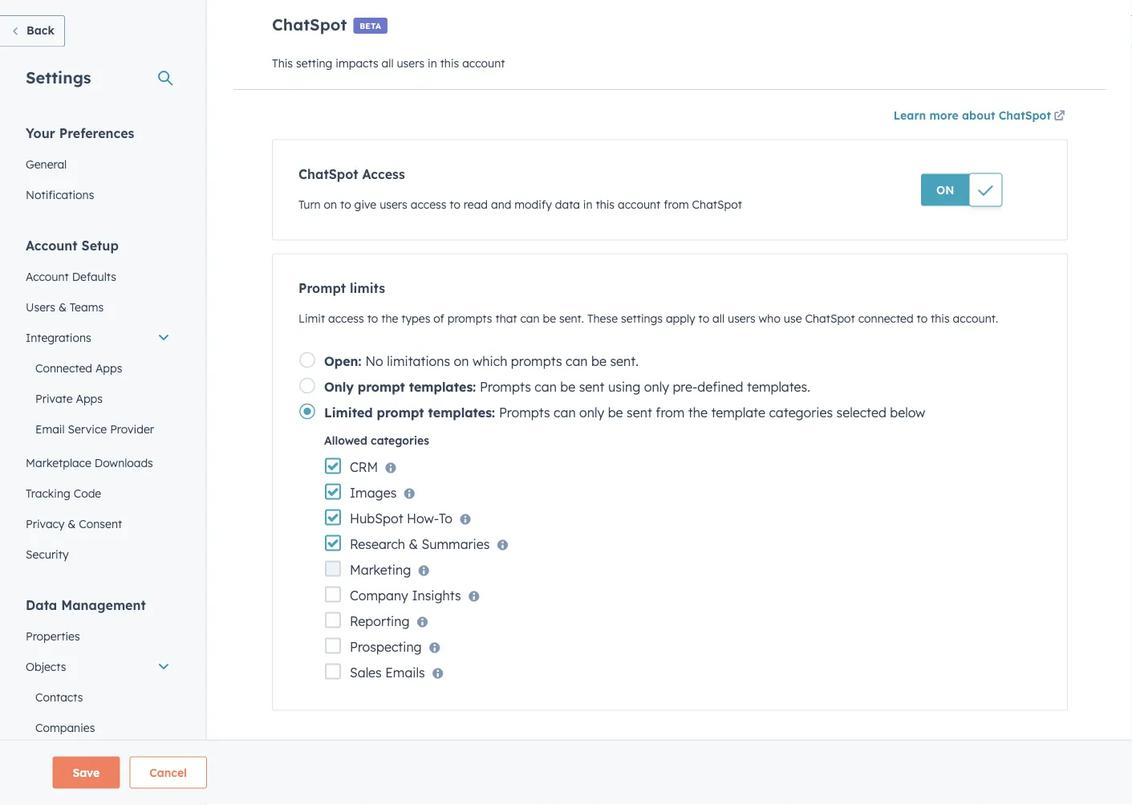 Task type: locate. For each thing, give the bounding box(es) containing it.
& inside allowed categories element
[[409, 537, 418, 553]]

prompt down no
[[358, 380, 405, 396]]

users
[[397, 57, 425, 71], [380, 198, 408, 212], [728, 312, 756, 326]]

users left who
[[728, 312, 756, 326]]

setup
[[81, 238, 119, 254]]

research & summaries
[[350, 537, 490, 553]]

users & teams link
[[16, 293, 180, 323]]

data
[[555, 198, 580, 212]]

1 vertical spatial apps
[[76, 392, 103, 406]]

1 horizontal spatial &
[[68, 517, 76, 531]]

0 horizontal spatial on
[[324, 198, 337, 212]]

your preferences
[[26, 126, 134, 142]]

to down limits
[[367, 312, 378, 326]]

users right impacts
[[397, 57, 425, 71]]

1 horizontal spatial in
[[583, 198, 593, 212]]

prompts down the only prompt templates: prompts can be sent using only pre-defined templates.
[[499, 405, 550, 421]]

privacy
[[26, 517, 65, 531]]

learn more about chatspot
[[894, 110, 1051, 124]]

1 vertical spatial &
[[68, 517, 76, 531]]

0 horizontal spatial only
[[580, 405, 605, 421]]

0 horizontal spatial prompts
[[448, 312, 492, 326]]

tracking
[[26, 487, 70, 501]]

account for account setup
[[26, 238, 78, 254]]

the left types
[[381, 312, 398, 326]]

1 vertical spatial the
[[688, 405, 708, 421]]

types
[[402, 312, 431, 326]]

templates:
[[409, 380, 476, 396], [428, 405, 495, 421]]

the
[[381, 312, 398, 326], [688, 405, 708, 421]]

0 vertical spatial &
[[58, 301, 67, 315]]

sent left using
[[579, 380, 605, 396]]

in
[[428, 57, 437, 71], [583, 198, 593, 212]]

0 horizontal spatial account
[[462, 57, 505, 71]]

1 horizontal spatial this
[[596, 198, 615, 212]]

cancel button
[[129, 757, 207, 789]]

pre-
[[673, 380, 698, 396]]

limited prompt templates: prompts can only be sent from the template categories selected below
[[324, 405, 926, 421]]

access down prompt limits on the top of page
[[328, 312, 364, 326]]

only
[[324, 380, 354, 396]]

that
[[496, 312, 517, 326]]

prompts up the only prompt templates: prompts can be sent using only pre-defined templates.
[[511, 354, 562, 370]]

1 vertical spatial account
[[26, 270, 69, 284]]

0 horizontal spatial sent.
[[559, 312, 584, 326]]

categories up crm
[[371, 434, 429, 448]]

access left read
[[411, 198, 447, 212]]

templates: down limitations
[[409, 380, 476, 396]]

modify
[[515, 198, 552, 212]]

0 vertical spatial users
[[397, 57, 425, 71]]

only
[[644, 380, 669, 396], [580, 405, 605, 421]]

account setup
[[26, 238, 119, 254]]

open:
[[324, 354, 362, 370]]

limitations
[[387, 354, 450, 370]]

2 horizontal spatial this
[[931, 312, 950, 326]]

beta
[[360, 22, 381, 32]]

1 vertical spatial all
[[713, 312, 725, 326]]

below
[[890, 405, 926, 421]]

email
[[35, 423, 65, 437]]

be up the only prompt templates: prompts can be sent using only pre-defined templates.
[[592, 354, 607, 370]]

prompt limits
[[299, 281, 385, 297]]

tracking code link
[[16, 479, 180, 509]]

settings
[[26, 68, 91, 88]]

account.
[[953, 312, 999, 326]]

to left give
[[340, 198, 351, 212]]

all right impacts
[[382, 57, 394, 71]]

allowed categories
[[324, 434, 429, 448]]

can right the "that"
[[520, 312, 540, 326]]

using
[[608, 380, 641, 396]]

private apps
[[35, 392, 103, 406]]

0 vertical spatial templates:
[[409, 380, 476, 396]]

summaries
[[422, 537, 490, 553]]

&
[[58, 301, 67, 315], [68, 517, 76, 531], [409, 537, 418, 553]]

prompt
[[358, 380, 405, 396], [377, 405, 424, 421]]

more
[[930, 110, 959, 124]]

0 vertical spatial the
[[381, 312, 398, 326]]

on right turn
[[324, 198, 337, 212]]

0 vertical spatial sent
[[579, 380, 605, 396]]

0 vertical spatial prompts
[[480, 380, 531, 396]]

1 account from the top
[[26, 238, 78, 254]]

all right the apply
[[713, 312, 725, 326]]

objects button
[[16, 652, 180, 683]]

can down open: no limitations on which prompts can be sent.
[[535, 380, 557, 396]]

learn
[[894, 110, 926, 124]]

to
[[340, 198, 351, 212], [450, 198, 461, 212], [367, 312, 378, 326], [699, 312, 710, 326], [917, 312, 928, 326]]

0 vertical spatial this
[[440, 57, 459, 71]]

& down how-
[[409, 537, 418, 553]]

to left read
[[450, 198, 461, 212]]

0 vertical spatial in
[[428, 57, 437, 71]]

0 vertical spatial only
[[644, 380, 669, 396]]

save
[[73, 766, 100, 780]]

prompts for limited prompt templates:
[[499, 405, 550, 421]]

1 vertical spatial users
[[380, 198, 408, 212]]

research
[[350, 537, 405, 553]]

images
[[350, 486, 397, 502]]

users for chatspot
[[397, 57, 425, 71]]

templates: for only prompt templates:
[[409, 380, 476, 396]]

2 vertical spatial &
[[409, 537, 418, 553]]

0 horizontal spatial access
[[328, 312, 364, 326]]

only left "pre-"
[[644, 380, 669, 396]]

1 horizontal spatial prompts
[[511, 354, 562, 370]]

account up users
[[26, 270, 69, 284]]

0 vertical spatial from
[[664, 198, 689, 212]]

apps down integrations 'button'
[[95, 362, 122, 376]]

& right privacy
[[68, 517, 76, 531]]

only down the only prompt templates: prompts can be sent using only pre-defined templates.
[[580, 405, 605, 421]]

account
[[26, 238, 78, 254], [26, 270, 69, 284]]

categories down 'templates.'
[[769, 405, 833, 421]]

account up account defaults
[[26, 238, 78, 254]]

account setup element
[[16, 237, 180, 570]]

0 vertical spatial account
[[462, 57, 505, 71]]

provider
[[110, 423, 154, 437]]

give
[[354, 198, 377, 212]]

1 vertical spatial only
[[580, 405, 605, 421]]

only prompt templates: prompts can be sent using only pre-defined templates.
[[324, 380, 811, 396]]

on left which
[[454, 354, 469, 370]]

prompts down which
[[480, 380, 531, 396]]

0 vertical spatial prompts
[[448, 312, 492, 326]]

1 horizontal spatial only
[[644, 380, 669, 396]]

your preferences element
[[16, 125, 180, 211]]

0 vertical spatial prompt
[[358, 380, 405, 396]]

apps up service
[[76, 392, 103, 406]]

1 vertical spatial prompt
[[377, 405, 424, 421]]

2 account from the top
[[26, 270, 69, 284]]

prompt up allowed categories
[[377, 405, 424, 421]]

in right impacts
[[428, 57, 437, 71]]

1 vertical spatial access
[[328, 312, 364, 326]]

link opens in a new window image
[[1054, 108, 1065, 128]]

apply
[[666, 312, 696, 326]]

this
[[440, 57, 459, 71], [596, 198, 615, 212], [931, 312, 950, 326]]

can up the only prompt templates: prompts can be sent using only pre-defined templates.
[[566, 354, 588, 370]]

1 horizontal spatial all
[[713, 312, 725, 326]]

1 vertical spatial this
[[596, 198, 615, 212]]

2 horizontal spatial &
[[409, 537, 418, 553]]

1 horizontal spatial access
[[411, 198, 447, 212]]

& right users
[[58, 301, 67, 315]]

open: no limitations on which prompts can be sent.
[[324, 354, 639, 370]]

can
[[520, 312, 540, 326], [566, 354, 588, 370], [535, 380, 557, 396], [554, 405, 576, 421]]

notifications
[[26, 188, 94, 202]]

1 vertical spatial categories
[[371, 434, 429, 448]]

1 horizontal spatial sent.
[[610, 354, 639, 370]]

1 vertical spatial sent.
[[610, 354, 639, 370]]

& for privacy
[[68, 517, 76, 531]]

0 vertical spatial apps
[[95, 362, 122, 376]]

0 vertical spatial account
[[26, 238, 78, 254]]

company insights
[[350, 588, 461, 604]]

in right data
[[583, 198, 593, 212]]

sent
[[579, 380, 605, 396], [627, 405, 652, 421]]

limited
[[324, 405, 373, 421]]

prompts
[[448, 312, 492, 326], [511, 354, 562, 370]]

marketplace downloads
[[26, 456, 153, 470]]

users & teams
[[26, 301, 104, 315]]

sent. left these
[[559, 312, 584, 326]]

prospecting
[[350, 640, 422, 656]]

prompt for limited
[[377, 405, 424, 421]]

0 vertical spatial categories
[[769, 405, 833, 421]]

marketplace
[[26, 456, 91, 470]]

consent
[[79, 517, 122, 531]]

2 vertical spatial users
[[728, 312, 756, 326]]

chatspot
[[272, 15, 347, 35], [999, 110, 1051, 124], [299, 167, 358, 183], [692, 198, 742, 212], [805, 312, 855, 326]]

code
[[74, 487, 101, 501]]

apps
[[95, 362, 122, 376], [76, 392, 103, 406]]

1 vertical spatial templates:
[[428, 405, 495, 421]]

& for research
[[409, 537, 418, 553]]

and
[[491, 198, 512, 212]]

sent. up using
[[610, 354, 639, 370]]

the down "pre-"
[[688, 405, 708, 421]]

security link
[[16, 540, 180, 570]]

data management element
[[16, 597, 180, 805]]

use
[[784, 312, 802, 326]]

link opens in a new window image
[[1054, 112, 1065, 124]]

selected
[[837, 405, 887, 421]]

0 vertical spatial all
[[382, 57, 394, 71]]

1 vertical spatial prompts
[[499, 405, 550, 421]]

which
[[473, 354, 508, 370]]

be down using
[[608, 405, 623, 421]]

1 vertical spatial on
[[454, 354, 469, 370]]

1 vertical spatial sent
[[627, 405, 652, 421]]

users right give
[[380, 198, 408, 212]]

1 horizontal spatial the
[[688, 405, 708, 421]]

templates: down open: no limitations on which prompts can be sent.
[[428, 405, 495, 421]]

sent down using
[[627, 405, 652, 421]]

prompts right of
[[448, 312, 492, 326]]

0 horizontal spatial &
[[58, 301, 67, 315]]

1 horizontal spatial categories
[[769, 405, 833, 421]]

1 horizontal spatial account
[[618, 198, 661, 212]]

security
[[26, 548, 69, 562]]



Task type: describe. For each thing, give the bounding box(es) containing it.
0 horizontal spatial the
[[381, 312, 398, 326]]

tracking code
[[26, 487, 101, 501]]

properties
[[26, 630, 80, 644]]

private
[[35, 392, 73, 406]]

can down the only prompt templates: prompts can be sent using only pre-defined templates.
[[554, 405, 576, 421]]

objects
[[26, 660, 66, 674]]

0 vertical spatial sent.
[[559, 312, 584, 326]]

email service provider link
[[16, 415, 180, 445]]

these
[[587, 312, 618, 326]]

apps for private apps
[[76, 392, 103, 406]]

general link
[[16, 150, 180, 180]]

contacts
[[35, 691, 83, 705]]

0 vertical spatial access
[[411, 198, 447, 212]]

how-
[[407, 511, 439, 527]]

insights
[[412, 588, 461, 604]]

0 horizontal spatial categories
[[371, 434, 429, 448]]

private apps link
[[16, 384, 180, 415]]

templates.
[[747, 380, 811, 396]]

template
[[711, 405, 766, 421]]

read
[[464, 198, 488, 212]]

prompts for only prompt templates:
[[480, 380, 531, 396]]

marketplace downloads link
[[16, 448, 180, 479]]

marketing
[[350, 563, 411, 579]]

prompt for only
[[358, 380, 405, 396]]

cancel
[[150, 766, 187, 780]]

users for chatspot access
[[380, 198, 408, 212]]

crm
[[350, 460, 378, 476]]

access
[[362, 167, 405, 183]]

preferences
[[59, 126, 134, 142]]

teams
[[70, 301, 104, 315]]

your
[[26, 126, 55, 142]]

about
[[962, 110, 996, 124]]

connected
[[859, 312, 914, 326]]

this
[[272, 57, 293, 71]]

apps for connected apps
[[95, 362, 122, 376]]

learn more about chatspot link
[[894, 108, 1068, 128]]

companies link
[[16, 713, 180, 744]]

companies
[[35, 721, 95, 735]]

to right connected
[[917, 312, 928, 326]]

hubspot
[[350, 511, 403, 527]]

downloads
[[95, 456, 153, 470]]

account for account defaults
[[26, 270, 69, 284]]

this setting impacts all users in this account
[[272, 57, 505, 71]]

prompt
[[299, 281, 346, 297]]

save button
[[53, 757, 120, 789]]

& for users
[[58, 301, 67, 315]]

back link
[[0, 16, 65, 48]]

notifications link
[[16, 180, 180, 211]]

general
[[26, 158, 67, 172]]

0 horizontal spatial in
[[428, 57, 437, 71]]

integrations button
[[16, 323, 180, 354]]

data
[[26, 598, 57, 614]]

sales emails
[[350, 665, 425, 681]]

privacy & consent
[[26, 517, 122, 531]]

connected apps
[[35, 362, 122, 376]]

service
[[68, 423, 107, 437]]

turn on to give users access to read and modify data in this account from chatspot
[[299, 198, 742, 212]]

0 vertical spatial on
[[324, 198, 337, 212]]

1 horizontal spatial on
[[454, 354, 469, 370]]

limits
[[350, 281, 385, 297]]

users
[[26, 301, 55, 315]]

1 vertical spatial prompts
[[511, 354, 562, 370]]

allowed
[[324, 434, 368, 448]]

privacy & consent link
[[16, 509, 180, 540]]

reporting
[[350, 614, 410, 630]]

properties link
[[16, 622, 180, 652]]

connected apps link
[[16, 354, 180, 384]]

limit access to the types of prompts that can be sent. these settings apply to all users who use chatspot connected to this account.
[[299, 312, 999, 326]]

1 vertical spatial account
[[618, 198, 661, 212]]

page section element
[[14, 757, 1118, 789]]

1 vertical spatial in
[[583, 198, 593, 212]]

account defaults
[[26, 270, 116, 284]]

2 vertical spatial this
[[931, 312, 950, 326]]

1 horizontal spatial sent
[[627, 405, 652, 421]]

turn
[[299, 198, 321, 212]]

1 vertical spatial from
[[656, 405, 685, 421]]

impacts
[[336, 57, 379, 71]]

emails
[[385, 665, 425, 681]]

back
[[26, 24, 55, 38]]

allowed categories element
[[324, 454, 509, 685]]

to right the apply
[[699, 312, 710, 326]]

defined
[[698, 380, 744, 396]]

defaults
[[72, 270, 116, 284]]

be left using
[[560, 380, 576, 396]]

0 horizontal spatial this
[[440, 57, 459, 71]]

connected
[[35, 362, 92, 376]]

contacts link
[[16, 683, 180, 713]]

be right the "that"
[[543, 312, 556, 326]]

0 horizontal spatial sent
[[579, 380, 605, 396]]

settings
[[621, 312, 663, 326]]

email service provider
[[35, 423, 154, 437]]

chatspot access
[[299, 167, 405, 183]]

who
[[759, 312, 781, 326]]

templates: for limited prompt templates:
[[428, 405, 495, 421]]

on
[[937, 184, 955, 198]]

0 horizontal spatial all
[[382, 57, 394, 71]]



Task type: vqa. For each thing, say whether or not it's contained in the screenshot.
THE EMAIL SERVICE PROVIDER
yes



